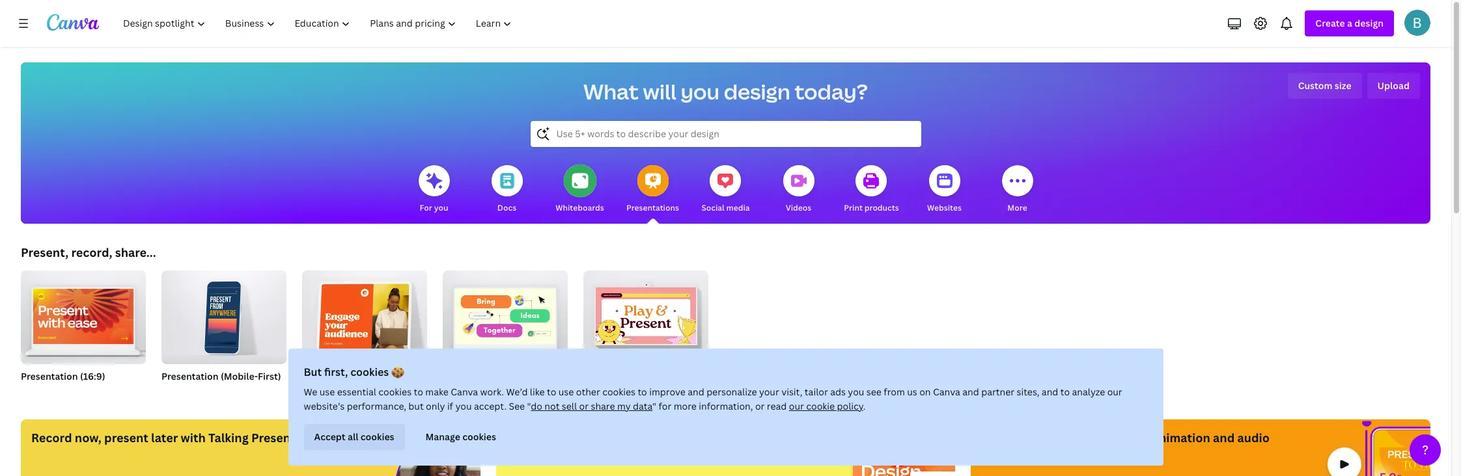 Task type: describe. For each thing, give the bounding box(es) containing it.
but
[[304, 365, 322, 380]]

(16:9) inside group
[[80, 371, 105, 383]]

talking
[[209, 431, 249, 446]]

improve
[[650, 386, 686, 399]]

presentation (16:9)
[[21, 371, 105, 383]]

you inside the for you button
[[434, 203, 448, 214]]

cinematic
[[982, 431, 1040, 446]]

videos button
[[783, 156, 815, 224]]

presentation (4:3)
[[302, 371, 381, 383]]

presentation (16:9) group
[[21, 266, 146, 400]]

3 to from the left
[[638, 386, 647, 399]]

print products
[[844, 203, 899, 214]]

(4:3)
[[361, 371, 381, 383]]

sites,
[[1017, 386, 1040, 399]]

with inside record now, present later with talking presentations link
[[181, 431, 206, 446]]

websites
[[928, 203, 962, 214]]

we'd
[[506, 386, 528, 399]]

media
[[727, 203, 750, 214]]

work.
[[480, 386, 504, 399]]

website's
[[304, 401, 345, 413]]

" inside we use essential cookies to make canva work. we'd like to use other cookies to improve and personalize your visit, tailor ads you see from us on canva and partner sites, and to analyze our website's performance, but only if you accept. see "
[[527, 401, 531, 413]]

and inside "link"
[[1214, 431, 1235, 446]]

what
[[584, 78, 639, 106]]

create
[[1316, 17, 1346, 29]]

2 or from the left
[[756, 401, 765, 413]]

like
[[530, 386, 545, 399]]

for you
[[420, 203, 448, 214]]

from
[[884, 386, 905, 399]]

you right will
[[681, 78, 720, 106]]

and right sites,
[[1042, 386, 1059, 399]]

manage cookies
[[426, 431, 496, 444]]

cookies down "accept."
[[463, 431, 496, 444]]

print
[[844, 203, 863, 214]]

data
[[633, 401, 653, 413]]

1 or from the left
[[579, 401, 589, 413]]

share
[[591, 401, 615, 413]]

brainstorm presentation (16:9) group
[[443, 266, 579, 400]]

cinematic presentations with animation and audio
[[982, 431, 1270, 446]]

other
[[576, 386, 600, 399]]

make
[[426, 386, 449, 399]]

do
[[531, 401, 543, 413]]

later
[[151, 431, 178, 446]]

presentations button
[[627, 156, 679, 224]]

partner
[[982, 386, 1015, 399]]

analyze
[[1073, 386, 1106, 399]]

4 to from the left
[[1061, 386, 1070, 399]]

game presentation (16:9) group
[[584, 266, 709, 400]]

our cookie policy link
[[789, 401, 864, 413]]

for
[[659, 401, 672, 413]]

2 use from the left
[[559, 386, 574, 399]]

see
[[867, 386, 882, 399]]

present,
[[21, 245, 68, 261]]

for you button
[[419, 156, 450, 224]]

but first, cookies 🍪
[[304, 365, 405, 380]]

a
[[1348, 17, 1353, 29]]

on
[[920, 386, 931, 399]]

group for (mobile-
[[162, 266, 287, 365]]

social
[[702, 203, 725, 214]]

cookie
[[807, 401, 835, 413]]

and up do not sell or share my data " for more information, or read our cookie policy .
[[688, 386, 705, 399]]

cinematic presentations with animation and audio link
[[971, 420, 1431, 477]]

1 to from the left
[[414, 386, 423, 399]]

what will you design today?
[[584, 78, 868, 106]]

brainstorm presentation (16:9)
[[443, 371, 579, 383]]

upload
[[1378, 79, 1410, 92]]

visit,
[[782, 386, 803, 399]]

presentation (mobile-first) group
[[162, 266, 287, 400]]

more
[[1008, 203, 1028, 214]]

(mobile-
[[221, 371, 258, 383]]

accept.
[[474, 401, 507, 413]]

whiteboards
[[556, 203, 604, 214]]



Task type: vqa. For each thing, say whether or not it's contained in the screenshot.
policy
yes



Task type: locate. For each thing, give the bounding box(es) containing it.
1 horizontal spatial with
[[1125, 431, 1150, 446]]

0 horizontal spatial or
[[579, 401, 589, 413]]

1 (16:9) from the left
[[80, 371, 105, 383]]

brad klo image
[[1405, 10, 1431, 36]]

5 group from the left
[[584, 266, 709, 365]]

our right analyze
[[1108, 386, 1123, 399]]

cookies
[[351, 365, 389, 380], [379, 386, 412, 399], [603, 386, 636, 399], [361, 431, 394, 444], [463, 431, 496, 444]]

presentation for presentation (mobile-first)
[[162, 371, 219, 383]]

and
[[688, 386, 705, 399], [963, 386, 980, 399], [1042, 386, 1059, 399], [1214, 431, 1235, 446]]

do not sell or share my data link
[[531, 401, 653, 413]]

more button
[[1002, 156, 1033, 224]]

you right for
[[434, 203, 448, 214]]

1 vertical spatial our
[[789, 401, 804, 413]]

presentation up "we'd"
[[495, 371, 552, 383]]

to up data
[[638, 386, 647, 399]]

us
[[908, 386, 918, 399]]

will
[[643, 78, 677, 106]]

design inside create a design dropdown button
[[1355, 17, 1384, 29]]

4 group from the left
[[443, 266, 568, 365]]

0 horizontal spatial use
[[320, 386, 335, 399]]

you up the policy on the right bottom
[[848, 386, 865, 399]]

record now, present later with talking presentations
[[31, 431, 331, 446]]

(16:9) up the now,
[[80, 371, 105, 383]]

presentation
[[21, 371, 78, 383], [162, 371, 219, 383], [302, 371, 359, 383], [495, 371, 552, 383]]

see
[[509, 401, 525, 413]]

more
[[674, 401, 697, 413]]

(16:9) inside group
[[554, 371, 579, 383]]

1 vertical spatial design
[[724, 78, 791, 106]]

1 horizontal spatial or
[[756, 401, 765, 413]]

group
[[21, 266, 146, 365], [162, 266, 287, 365], [302, 266, 427, 365], [443, 266, 568, 365], [584, 266, 709, 365]]

not
[[545, 401, 560, 413]]

presentations down analyze
[[1043, 431, 1122, 446]]

"
[[527, 401, 531, 413], [653, 401, 657, 413]]

" left for on the bottom of page
[[653, 401, 657, 413]]

record
[[31, 431, 72, 446]]

or
[[579, 401, 589, 413], [756, 401, 765, 413]]

cookies down 🍪
[[379, 386, 412, 399]]

manage
[[426, 431, 460, 444]]

brainstorm
[[443, 371, 493, 383]]

ads
[[831, 386, 846, 399]]

to right "like"
[[547, 386, 557, 399]]

manage cookies button
[[415, 425, 507, 451]]

0 vertical spatial our
[[1108, 386, 1123, 399]]

whiteboards button
[[556, 156, 604, 224]]

1 canva from the left
[[451, 386, 478, 399]]

presentation (4:3) group
[[302, 266, 427, 400]]

read
[[767, 401, 787, 413]]

performance,
[[347, 401, 406, 413]]

3 presentation from the left
[[302, 371, 359, 383]]

3 group from the left
[[302, 266, 427, 365]]

canva down brainstorm
[[451, 386, 478, 399]]

upload button
[[1368, 73, 1421, 99]]

0 horizontal spatial presentations
[[251, 431, 331, 446]]

we use essential cookies to make canva work. we'd like to use other cookies to improve and personalize your visit, tailor ads you see from us on canva and partner sites, and to analyze our website's performance, but only if you accept. see "
[[304, 386, 1123, 413]]

presentation (mobile-first)
[[162, 371, 281, 383]]

0 horizontal spatial our
[[789, 401, 804, 413]]

products
[[865, 203, 899, 214]]

first,
[[324, 365, 348, 380]]

group inside brainstorm presentation (16:9) group
[[443, 266, 568, 365]]

0 vertical spatial design
[[1355, 17, 1384, 29]]

(16:9)
[[80, 371, 105, 383], [554, 371, 579, 383]]

use up the sell
[[559, 386, 574, 399]]

group for (4:3)
[[302, 266, 427, 365]]

or right the sell
[[579, 401, 589, 413]]

1 horizontal spatial canva
[[933, 386, 961, 399]]

you
[[681, 78, 720, 106], [434, 203, 448, 214], [848, 386, 865, 399], [456, 401, 472, 413]]

2 horizontal spatial presentations
[[1043, 431, 1122, 446]]

🍪
[[392, 365, 405, 380]]

accept all cookies
[[314, 431, 394, 444]]

presentation inside group
[[302, 371, 359, 383]]

to up the 'but'
[[414, 386, 423, 399]]

accept all cookies button
[[304, 425, 405, 451]]

None search field
[[531, 121, 921, 147]]

and left partner
[[963, 386, 980, 399]]

if
[[447, 401, 453, 413]]

presentations inside "link"
[[1043, 431, 1122, 446]]

docs button
[[491, 156, 523, 224]]

2 presentation from the left
[[162, 371, 219, 383]]

social media
[[702, 203, 750, 214]]

with right later
[[181, 431, 206, 446]]

personalize
[[707, 386, 757, 399]]

design
[[1355, 17, 1384, 29], [724, 78, 791, 106]]

presentation up "we"
[[302, 371, 359, 383]]

create a design
[[1316, 17, 1384, 29]]

create a design button
[[1306, 10, 1395, 36]]

presentations down website's
[[251, 431, 331, 446]]

share...
[[115, 245, 156, 261]]

4 presentation from the left
[[495, 371, 552, 383]]

0 horizontal spatial (16:9)
[[80, 371, 105, 383]]

presentations
[[627, 203, 679, 214], [251, 431, 331, 446], [1043, 431, 1122, 446]]

for
[[420, 203, 432, 214]]

cookies up "my"
[[603, 386, 636, 399]]

we
[[304, 386, 317, 399]]

our inside we use essential cookies to make canva work. we'd like to use other cookies to improve and personalize your visit, tailor ads you see from us on canva and partner sites, and to analyze our website's performance, but only if you accept. see "
[[1108, 386, 1123, 399]]

sell
[[562, 401, 577, 413]]

our
[[1108, 386, 1123, 399], [789, 401, 804, 413]]

1 horizontal spatial design
[[1355, 17, 1384, 29]]

with inside "cinematic presentations with animation and audio" "link"
[[1125, 431, 1150, 446]]

custom size button
[[1288, 73, 1362, 99]]

with left the animation at bottom
[[1125, 431, 1150, 446]]

but first, cookies 🍪 dialog
[[288, 349, 1164, 466]]

design right the a at the top right of page
[[1355, 17, 1384, 29]]

2 with from the left
[[1125, 431, 1150, 446]]

presentation inside group
[[495, 371, 552, 383]]

first)
[[258, 371, 281, 383]]

presentations left "social"
[[627, 203, 679, 214]]

size
[[1335, 79, 1352, 92]]

0 horizontal spatial with
[[181, 431, 206, 446]]

tailor
[[805, 386, 828, 399]]

information,
[[699, 401, 753, 413]]

audio
[[1238, 431, 1270, 446]]

essential
[[337, 386, 376, 399]]

record,
[[71, 245, 112, 261]]

1 use from the left
[[320, 386, 335, 399]]

now,
[[75, 431, 101, 446]]

top level navigation element
[[115, 10, 523, 36]]

1 with from the left
[[181, 431, 206, 446]]

use up website's
[[320, 386, 335, 399]]

presentation for presentation (4:3)
[[302, 371, 359, 383]]

websites button
[[928, 156, 962, 224]]

2 (16:9) from the left
[[554, 371, 579, 383]]

" right see
[[527, 401, 531, 413]]

1 horizontal spatial (16:9)
[[554, 371, 579, 383]]

docs
[[498, 203, 517, 214]]

my
[[617, 401, 631, 413]]

to left analyze
[[1061, 386, 1070, 399]]

1 presentation from the left
[[21, 371, 78, 383]]

0 horizontal spatial "
[[527, 401, 531, 413]]

presentation left (mobile-
[[162, 371, 219, 383]]

do not sell or share my data " for more information, or read our cookie policy .
[[531, 401, 866, 413]]

with
[[181, 431, 206, 446], [1125, 431, 1150, 446]]

custom size
[[1299, 79, 1352, 92]]

only
[[426, 401, 445, 413]]

presentation up record
[[21, 371, 78, 383]]

Search search field
[[557, 122, 895, 147]]

present
[[104, 431, 148, 446]]

2 group from the left
[[162, 266, 287, 365]]

policy
[[837, 401, 864, 413]]

present, record, share...
[[21, 245, 156, 261]]

1 group from the left
[[21, 266, 146, 365]]

.
[[864, 401, 866, 413]]

print products button
[[844, 156, 899, 224]]

1 horizontal spatial use
[[559, 386, 574, 399]]

0 horizontal spatial design
[[724, 78, 791, 106]]

accept
[[314, 431, 346, 444]]

social media button
[[702, 156, 750, 224]]

2 canva from the left
[[933, 386, 961, 399]]

record now, present later with talking presentations link
[[21, 420, 481, 477]]

cookies right all
[[361, 431, 394, 444]]

but
[[409, 401, 424, 413]]

cookies up essential
[[351, 365, 389, 380]]

canva right on
[[933, 386, 961, 399]]

2 to from the left
[[547, 386, 557, 399]]

today?
[[795, 78, 868, 106]]

group for (16:9)
[[21, 266, 146, 365]]

1 horizontal spatial "
[[653, 401, 657, 413]]

animation
[[1153, 431, 1211, 446]]

our down visit,
[[789, 401, 804, 413]]

custom
[[1299, 79, 1333, 92]]

design up search search box
[[724, 78, 791, 106]]

1 horizontal spatial our
[[1108, 386, 1123, 399]]

1 horizontal spatial presentations
[[627, 203, 679, 214]]

0 horizontal spatial canva
[[451, 386, 478, 399]]

presentation for presentation (16:9)
[[21, 371, 78, 383]]

and left audio
[[1214, 431, 1235, 446]]

or left read
[[756, 401, 765, 413]]

videos
[[786, 203, 812, 214]]

(16:9) up other at the bottom left of the page
[[554, 371, 579, 383]]

1 " from the left
[[527, 401, 531, 413]]

2 " from the left
[[653, 401, 657, 413]]

you right if
[[456, 401, 472, 413]]



